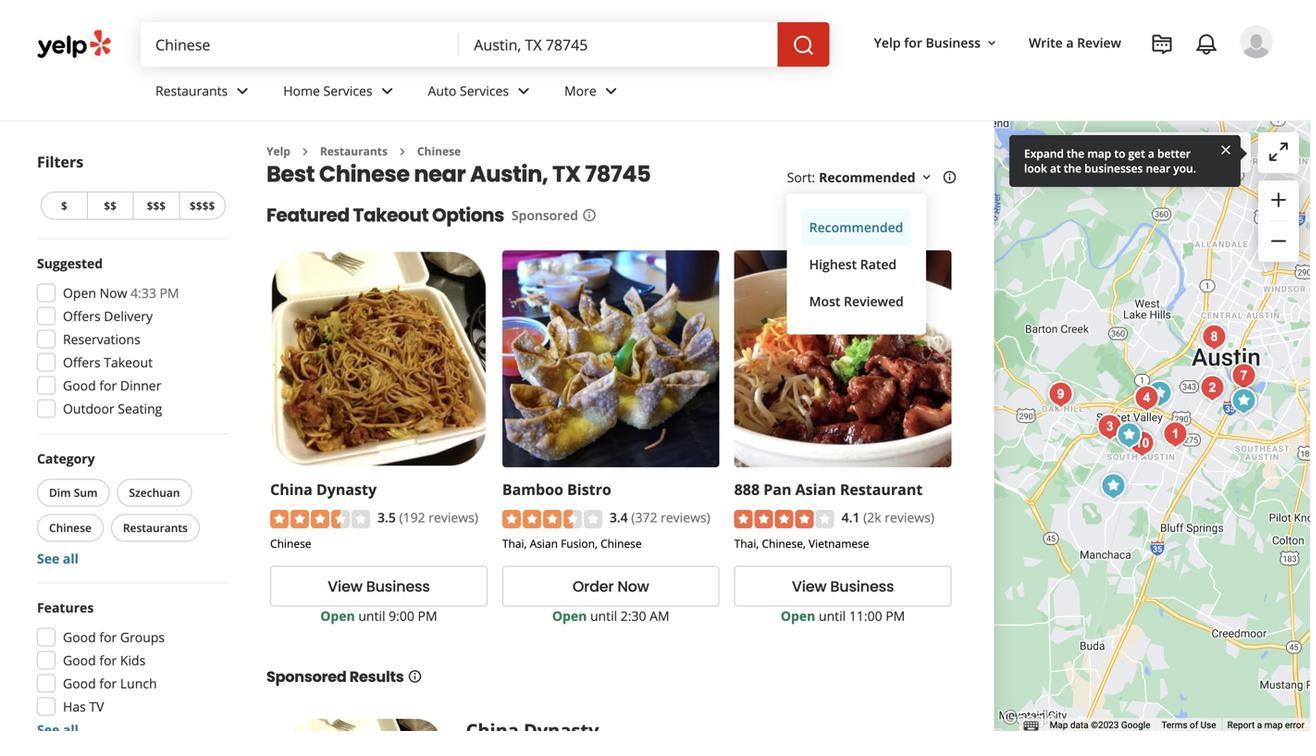 Task type: locate. For each thing, give the bounding box(es) containing it.
thai, for view
[[735, 536, 759, 551]]

3.5
[[378, 509, 396, 526]]

0 horizontal spatial map
[[1088, 146, 1112, 161]]

view business link up open until 9:00 pm at the left bottom of page
[[270, 566, 488, 607]]

open up sponsored results
[[320, 607, 355, 625]]

pm right 11:00
[[886, 607, 906, 625]]

auto services
[[428, 82, 509, 100]]

0 horizontal spatial none field
[[156, 34, 445, 55]]

map
[[1050, 720, 1069, 731]]

most reviewed
[[810, 292, 904, 310]]

sponsored for sponsored
[[512, 206, 578, 224]]

1 view from the left
[[328, 576, 363, 597]]

takeout for featured
[[353, 202, 429, 228]]

bamboo bistro image
[[1111, 417, 1148, 454]]

map right as
[[1170, 144, 1197, 162]]

outdoor seating
[[63, 400, 162, 417]]

bamboo bistro link
[[502, 480, 612, 500]]

1 horizontal spatial view business link
[[735, 566, 952, 607]]

view business link for dynasty
[[270, 566, 488, 607]]

a right get
[[1149, 146, 1155, 161]]

reviewed
[[844, 292, 904, 310]]

view down thai, chinese, vietnamese
[[792, 576, 827, 597]]

2 horizontal spatial pm
[[886, 607, 906, 625]]

1 horizontal spatial until
[[591, 607, 618, 625]]

a inside write a review 'link'
[[1067, 34, 1074, 51]]

home services
[[283, 82, 373, 100]]

3 good from the top
[[63, 652, 96, 669]]

business
[[926, 34, 981, 51], [366, 576, 430, 597], [831, 576, 895, 597]]

for inside button
[[905, 34, 923, 51]]

thai, left chinese,
[[735, 536, 759, 551]]

open for bamboo
[[552, 607, 587, 625]]

open left 11:00
[[781, 607, 816, 625]]

of
[[1190, 720, 1199, 731]]

0 horizontal spatial reviews)
[[429, 509, 479, 526]]

1 vertical spatial 16 info v2 image
[[582, 208, 597, 223]]

2 horizontal spatial 16 info v2 image
[[943, 170, 958, 185]]

0 horizontal spatial near
[[414, 159, 466, 190]]

2 vertical spatial a
[[1258, 720, 1263, 731]]

$$ button
[[87, 192, 133, 220]]

use
[[1201, 720, 1217, 731]]

chinese down 3.5 star rating image
[[270, 536, 312, 551]]

until for pan
[[819, 607, 846, 625]]

2 good from the top
[[63, 629, 96, 646]]

a right the 'write' on the right of the page
[[1067, 34, 1074, 51]]

1 vertical spatial recommended
[[810, 218, 904, 236]]

1 horizontal spatial none field
[[474, 34, 763, 55]]

muse fusion+sushi image
[[1142, 375, 1179, 412]]

0 vertical spatial now
[[100, 284, 127, 302]]

4:33
[[131, 284, 156, 302]]

2 16 chevron right v2 image from the left
[[395, 144, 410, 159]]

0 horizontal spatial now
[[100, 284, 127, 302]]

restaurants inside business categories element
[[156, 82, 228, 100]]

0 horizontal spatial 16 chevron right v2 image
[[298, 144, 313, 159]]

featured takeout options
[[267, 202, 504, 228]]

business left 16 chevron down v2 icon
[[926, 34, 981, 51]]

0 vertical spatial yelp
[[874, 34, 901, 51]]

24 chevron down v2 image inside the home services link
[[376, 80, 399, 102]]

1 horizontal spatial sponsored
[[512, 206, 578, 224]]

map region
[[765, 74, 1311, 731]]

0 horizontal spatial asian
[[530, 536, 558, 551]]

recommended
[[819, 168, 916, 186], [810, 218, 904, 236]]

16 chevron right v2 image for chinese
[[395, 144, 410, 159]]

24 chevron down v2 image
[[232, 80, 254, 102], [376, 80, 399, 102], [513, 80, 535, 102], [600, 80, 623, 102]]

thai, down 3.4 star rating image
[[502, 536, 527, 551]]

keyboard shortcuts image
[[1024, 722, 1039, 731]]

none field near
[[474, 34, 763, 55]]

2 view from the left
[[792, 576, 827, 597]]

sort:
[[787, 168, 816, 186]]

good up has tv
[[63, 675, 96, 692]]

1 horizontal spatial thai,
[[735, 536, 759, 551]]

0 horizontal spatial sponsored
[[267, 667, 347, 687]]

1 horizontal spatial 16 info v2 image
[[582, 208, 597, 223]]

16 chevron right v2 image
[[298, 144, 313, 159], [395, 144, 410, 159]]

near right get
[[1146, 161, 1171, 176]]

1 vertical spatial a
[[1149, 146, 1155, 161]]

now up offers delivery
[[100, 284, 127, 302]]

yelp inside yelp for business button
[[874, 34, 901, 51]]

1 horizontal spatial 16 chevron right v2 image
[[395, 144, 410, 159]]

best
[[267, 159, 315, 190]]

map data ©2023 google
[[1050, 720, 1151, 731]]

notifications image
[[1196, 33, 1218, 56]]

a
[[1067, 34, 1074, 51], [1149, 146, 1155, 161], [1258, 720, 1263, 731]]

0 horizontal spatial until
[[359, 607, 386, 625]]

until left 2:30
[[591, 607, 618, 625]]

1 vertical spatial takeout
[[104, 354, 153, 371]]

view business up open until 9:00 pm at the left bottom of page
[[328, 576, 430, 597]]

0 vertical spatial offers
[[63, 307, 101, 325]]

good for good for kids
[[63, 652, 96, 669]]

am
[[650, 607, 670, 625]]

2 none field from the left
[[474, 34, 763, 55]]

2 horizontal spatial reviews)
[[885, 509, 935, 526]]

chinese button
[[37, 514, 104, 542]]

qi austin image
[[1196, 319, 1233, 356]]

now up 2:30
[[618, 576, 650, 597]]

0 horizontal spatial takeout
[[104, 354, 153, 371]]

until left 9:00
[[359, 607, 386, 625]]

services
[[324, 82, 373, 100], [460, 82, 509, 100]]

yelp for yelp for business
[[874, 34, 901, 51]]

home services link
[[269, 67, 413, 120]]

1 thai, from the left
[[502, 536, 527, 551]]

1 horizontal spatial near
[[1146, 161, 1171, 176]]

dinner
[[120, 377, 161, 394]]

1 none field from the left
[[156, 34, 445, 55]]

map for error
[[1265, 720, 1283, 731]]

a for write
[[1067, 34, 1074, 51]]

reviews) right (2k
[[885, 509, 935, 526]]

None search field
[[141, 22, 834, 67]]

1 horizontal spatial reviews)
[[661, 509, 711, 526]]

1 24 chevron down v2 image from the left
[[232, 80, 254, 102]]

offers delivery
[[63, 307, 153, 325]]

expand map image
[[1268, 141, 1290, 163]]

$$$$ button
[[179, 192, 226, 220]]

16 chevron right v2 image left chinese 'link'
[[395, 144, 410, 159]]

tv
[[89, 698, 104, 716]]

888 pan asian restaurant
[[735, 480, 923, 500]]

1 horizontal spatial view
[[792, 576, 827, 597]]

business up 11:00
[[831, 576, 895, 597]]

1 horizontal spatial services
[[460, 82, 509, 100]]

good for lunch
[[63, 675, 157, 692]]

map inside expand the map to get a better look at the businesses near you.
[[1088, 146, 1112, 161]]

you.
[[1174, 161, 1197, 176]]

good up outdoor
[[63, 377, 96, 394]]

1 services from the left
[[324, 82, 373, 100]]

24 chevron down v2 image left the home
[[232, 80, 254, 102]]

yelp for business
[[874, 34, 981, 51]]

expand
[[1025, 146, 1064, 161]]

1 horizontal spatial view business
[[792, 576, 895, 597]]

thai, for order
[[502, 536, 527, 551]]

businesses
[[1085, 161, 1144, 176]]

888 pan asian restaurant link
[[735, 480, 923, 500]]

bistro
[[567, 480, 612, 500]]

1 vertical spatial asian
[[530, 536, 558, 551]]

2 view business from the left
[[792, 576, 895, 597]]

reservations
[[63, 330, 140, 348]]

2 until from the left
[[591, 607, 618, 625]]

0 vertical spatial restaurants link
[[141, 67, 269, 120]]

open until 9:00 pm
[[320, 607, 437, 625]]

1 offers from the top
[[63, 307, 101, 325]]

24 chevron down v2 image right more
[[600, 80, 623, 102]]

0 horizontal spatial business
[[366, 576, 430, 597]]

write
[[1029, 34, 1063, 51]]

near up options
[[414, 159, 466, 190]]

888 pan asian restaurant image
[[1226, 383, 1263, 420], [1226, 383, 1263, 420]]

for down offers takeout
[[99, 377, 117, 394]]

to
[[1115, 146, 1126, 161]]

2 thai, from the left
[[735, 536, 759, 551]]

good
[[63, 377, 96, 394], [63, 629, 96, 646], [63, 652, 96, 669], [63, 675, 96, 692]]

restaurants inside "button"
[[123, 520, 188, 535]]

asian right pan
[[796, 480, 836, 500]]

16 chevron right v2 image right "yelp" 'link'
[[298, 144, 313, 159]]

0 vertical spatial restaurants
[[156, 82, 228, 100]]

24 chevron down v2 image for auto services
[[513, 80, 535, 102]]

24 chevron down v2 image right auto services
[[513, 80, 535, 102]]

bamboo bistro image
[[1111, 417, 1148, 454]]

24 chevron down v2 image inside more 'link'
[[600, 80, 623, 102]]

good for groups
[[63, 629, 165, 646]]

tx
[[553, 159, 581, 190]]

0 horizontal spatial view
[[328, 576, 363, 597]]

recommended up recommended button
[[819, 168, 916, 186]]

24 chevron down v2 image inside auto services link
[[513, 80, 535, 102]]

offers takeout
[[63, 354, 153, 371]]

report
[[1228, 720, 1255, 731]]

1 horizontal spatial business
[[831, 576, 895, 597]]

none field up the home
[[156, 34, 445, 55]]

None field
[[156, 34, 445, 55], [474, 34, 763, 55]]

0 horizontal spatial thai,
[[502, 536, 527, 551]]

3 reviews) from the left
[[885, 509, 935, 526]]

view
[[328, 576, 363, 597], [792, 576, 827, 597]]

0 vertical spatial recommended
[[819, 168, 916, 186]]

group containing features
[[31, 598, 230, 731]]

good for good for lunch
[[63, 675, 96, 692]]

1 vertical spatial sponsored
[[267, 667, 347, 687]]

offers down reservations
[[63, 354, 101, 371]]

24 chevron down v2 image for restaurants
[[232, 80, 254, 102]]

2 view business link from the left
[[735, 566, 952, 607]]

1 horizontal spatial map
[[1170, 144, 1197, 162]]

0 horizontal spatial 16 info v2 image
[[408, 669, 423, 684]]

fusion,
[[561, 536, 598, 551]]

1 horizontal spatial takeout
[[353, 202, 429, 228]]

1 vertical spatial now
[[618, 576, 650, 597]]

business up 9:00
[[366, 576, 430, 597]]

options
[[432, 202, 504, 228]]

2 horizontal spatial business
[[926, 34, 981, 51]]

offers up reservations
[[63, 307, 101, 325]]

2 reviews) from the left
[[661, 509, 711, 526]]

0 vertical spatial a
[[1067, 34, 1074, 51]]

expand the map to get a better look at the businesses near you. tooltip
[[1010, 135, 1241, 187]]

16 chevron down v2 image
[[985, 36, 1000, 51]]

0 horizontal spatial a
[[1067, 34, 1074, 51]]

none field up more 'link'
[[474, 34, 763, 55]]

view up open until 9:00 pm at the left bottom of page
[[328, 576, 363, 597]]

4.1 star rating image
[[735, 510, 835, 529]]

1 horizontal spatial pm
[[418, 607, 437, 625]]

reviews) right (192
[[429, 509, 479, 526]]

reviews) for china dynasty
[[429, 509, 479, 526]]

16 info v2 image
[[943, 170, 958, 185], [582, 208, 597, 223], [408, 669, 423, 684]]

map
[[1170, 144, 1197, 162], [1088, 146, 1112, 161], [1265, 720, 1283, 731]]

view business for pan
[[792, 576, 895, 597]]

view business up open until 11:00 pm
[[792, 576, 895, 597]]

yelp for business button
[[867, 26, 1007, 59]]

3 24 chevron down v2 image from the left
[[513, 80, 535, 102]]

0 vertical spatial 16 info v2 image
[[943, 170, 958, 185]]

sponsored for sponsored results
[[267, 667, 347, 687]]

a right report
[[1258, 720, 1263, 731]]

good down features
[[63, 629, 96, 646]]

asian down 3.4 star rating image
[[530, 536, 558, 551]]

asian
[[796, 480, 836, 500], [530, 536, 558, 551]]

1 reviews) from the left
[[429, 509, 479, 526]]

1 horizontal spatial yelp
[[874, 34, 901, 51]]

1 vertical spatial restaurants link
[[320, 143, 388, 159]]

2 horizontal spatial a
[[1258, 720, 1263, 731]]

Find text field
[[156, 34, 445, 55]]

2 vertical spatial 16 info v2 image
[[408, 669, 423, 684]]

0 horizontal spatial view business link
[[270, 566, 488, 607]]

services right the home
[[324, 82, 373, 100]]

0 horizontal spatial services
[[324, 82, 373, 100]]

at
[[1051, 161, 1061, 176]]

near
[[414, 159, 466, 190], [1146, 161, 1171, 176]]

2 24 chevron down v2 image from the left
[[376, 80, 399, 102]]

takeout left options
[[353, 202, 429, 228]]

for left 16 chevron down v2 icon
[[905, 34, 923, 51]]

1 horizontal spatial a
[[1149, 146, 1155, 161]]

takeout inside group
[[104, 354, 153, 371]]

good for good for dinner
[[63, 377, 96, 394]]

map left error at the bottom right of page
[[1265, 720, 1283, 731]]

pm right 9:00
[[418, 607, 437, 625]]

open
[[63, 284, 96, 302], [320, 607, 355, 625], [552, 607, 587, 625], [781, 607, 816, 625]]

16 info v2 image down 78745
[[582, 208, 597, 223]]

16 info v2 image right results
[[408, 669, 423, 684]]

a for report
[[1258, 720, 1263, 731]]

open down order
[[552, 607, 587, 625]]

bamboo bistro
[[502, 480, 612, 500]]

sponsored down the tx
[[512, 206, 578, 224]]

0 vertical spatial sponsored
[[512, 206, 578, 224]]

good for kids
[[63, 652, 146, 669]]

hao hao restaurant image
[[1124, 425, 1161, 462]]

chinese up featured takeout options
[[319, 159, 410, 190]]

business inside button
[[926, 34, 981, 51]]

2 vertical spatial restaurants
[[123, 520, 188, 535]]

takeout up the dinner
[[104, 354, 153, 371]]

group
[[1259, 181, 1300, 262], [31, 254, 230, 423], [33, 449, 230, 568], [31, 598, 230, 731]]

reviews) right (372
[[661, 509, 711, 526]]

sponsored left results
[[267, 667, 347, 687]]

4 good from the top
[[63, 675, 96, 692]]

featured
[[267, 202, 350, 228]]

1 horizontal spatial asian
[[796, 480, 836, 500]]

sichuan river image
[[1129, 380, 1166, 417]]

order now
[[573, 576, 650, 597]]

Near text field
[[474, 34, 763, 55]]

2 offers from the top
[[63, 354, 101, 371]]

open for china
[[320, 607, 355, 625]]

until left 11:00
[[819, 607, 846, 625]]

3 until from the left
[[819, 607, 846, 625]]

888
[[735, 480, 760, 500]]

takeout for offers
[[104, 354, 153, 371]]

2 horizontal spatial map
[[1265, 720, 1283, 731]]

1 vertical spatial yelp
[[267, 143, 291, 159]]

the
[[1067, 146, 1085, 161], [1064, 161, 1082, 176]]

for up the good for lunch
[[99, 652, 117, 669]]

1 view business link from the left
[[270, 566, 488, 607]]

chinese up 'all'
[[49, 520, 92, 535]]

1 until from the left
[[359, 607, 386, 625]]

recommended up 'highest rated' button
[[810, 218, 904, 236]]

1 vertical spatial offers
[[63, 354, 101, 371]]

good up the good for lunch
[[63, 652, 96, 669]]

3.4 star rating image
[[502, 510, 602, 529]]

reviews) for bamboo bistro
[[661, 509, 711, 526]]

pm right 4:33 at the top left of page
[[160, 284, 179, 302]]

china dynasty
[[270, 480, 377, 500]]

1 good from the top
[[63, 377, 96, 394]]

2 services from the left
[[460, 82, 509, 100]]

(372
[[632, 509, 658, 526]]

0 horizontal spatial pm
[[160, 284, 179, 302]]

google image
[[999, 707, 1060, 731]]

report a map error
[[1228, 720, 1305, 731]]

for up good for kids
[[99, 629, 117, 646]]

24 chevron down v2 image for more
[[600, 80, 623, 102]]

yelp down the home
[[267, 143, 291, 159]]

open down suggested
[[63, 284, 96, 302]]

1 horizontal spatial now
[[618, 576, 650, 597]]

has
[[63, 698, 86, 716]]

look
[[1025, 161, 1048, 176]]

terms
[[1162, 720, 1188, 731]]

1618 asian fusion image
[[1226, 358, 1263, 395]]

4.1 (2k reviews)
[[842, 509, 935, 526]]

vietnamese
[[809, 536, 870, 551]]

1 view business from the left
[[328, 576, 430, 597]]

reviews)
[[429, 509, 479, 526], [661, 509, 711, 526], [885, 509, 935, 526]]

4 24 chevron down v2 image from the left
[[600, 80, 623, 102]]

24 chevron down v2 image inside restaurants link
[[232, 80, 254, 102]]

0 vertical spatial takeout
[[353, 202, 429, 228]]

0 horizontal spatial yelp
[[267, 143, 291, 159]]

24 chevron down v2 image left auto
[[376, 80, 399, 102]]

terms of use
[[1162, 720, 1217, 731]]

map left the to
[[1088, 146, 1112, 161]]

chinese link
[[417, 143, 461, 159]]

for for groups
[[99, 629, 117, 646]]

takeout
[[353, 202, 429, 228], [104, 354, 153, 371]]

view business link up open until 11:00 pm
[[735, 566, 952, 607]]

2 horizontal spatial until
[[819, 607, 846, 625]]

for down good for kids
[[99, 675, 117, 692]]

yelp right search icon
[[874, 34, 901, 51]]

3.5 (192 reviews)
[[378, 509, 479, 526]]

features
[[37, 599, 94, 616]]

services right auto
[[460, 82, 509, 100]]

16 info v2 image right 16 chevron down v2 image
[[943, 170, 958, 185]]

results
[[350, 667, 404, 687]]

suggested
[[37, 255, 103, 272]]

1 16 chevron right v2 image from the left
[[298, 144, 313, 159]]

0 horizontal spatial view business
[[328, 576, 430, 597]]

recommended inside button
[[810, 218, 904, 236]]

user actions element
[[860, 23, 1300, 137]]



Task type: describe. For each thing, give the bounding box(es) containing it.
4.1
[[842, 509, 860, 526]]

chinese inside chinese button
[[49, 520, 92, 535]]

moves
[[1201, 144, 1240, 162]]

china
[[270, 480, 313, 500]]

projects image
[[1152, 33, 1174, 56]]

near inside expand the map to get a better look at the businesses near you.
[[1146, 161, 1171, 176]]

78745
[[585, 159, 651, 190]]

chinese down 3.4
[[601, 536, 642, 551]]

now for order
[[618, 576, 650, 597]]

dynasty
[[317, 480, 377, 500]]

home
[[283, 82, 320, 100]]

3.5 star rating image
[[270, 510, 370, 529]]

zoom out image
[[1268, 230, 1290, 252]]

1 horizontal spatial restaurants link
[[320, 143, 388, 159]]

view for dynasty
[[328, 576, 363, 597]]

thai, chinese, vietnamese
[[735, 536, 870, 551]]

view business link for pan
[[735, 566, 952, 607]]

error
[[1286, 720, 1305, 731]]

services for auto services
[[460, 82, 509, 100]]

recommended button
[[819, 168, 934, 186]]

report a map error link
[[1228, 720, 1305, 731]]

search
[[1109, 144, 1150, 162]]

3.4 (372 reviews)
[[610, 509, 711, 526]]

open inside group
[[63, 284, 96, 302]]

16 info v2 image for best chinese near austin, tx 78745
[[943, 170, 958, 185]]

until for dynasty
[[359, 607, 386, 625]]

has tv
[[63, 698, 104, 716]]

data
[[1071, 720, 1089, 731]]

16 info v2 image for featured takeout options
[[582, 208, 597, 223]]

good for good for groups
[[63, 629, 96, 646]]

auto
[[428, 82, 457, 100]]

most reviewed button
[[802, 283, 912, 320]]

pm inside group
[[160, 284, 179, 302]]

most
[[810, 292, 841, 310]]

see all button
[[37, 550, 79, 567]]

open until 11:00 pm
[[781, 607, 906, 625]]

$ button
[[41, 192, 87, 220]]

rated
[[861, 255, 897, 273]]

write a review
[[1029, 34, 1122, 51]]

outdoor
[[63, 400, 114, 417]]

for for dinner
[[99, 377, 117, 394]]

highest
[[810, 255, 857, 273]]

dim sum
[[49, 485, 98, 500]]

see all
[[37, 550, 79, 567]]

order
[[573, 576, 614, 597]]

24 chevron down v2 image for home services
[[376, 80, 399, 102]]

zoom in image
[[1268, 189, 1290, 211]]

dim
[[49, 485, 71, 500]]

close image
[[1219, 141, 1234, 157]]

pm for china dynasty
[[418, 607, 437, 625]]

0 horizontal spatial restaurants link
[[141, 67, 269, 120]]

more link
[[550, 67, 638, 120]]

szechuan button
[[117, 479, 192, 507]]

pm for 888 pan asian restaurant
[[886, 607, 906, 625]]

groups
[[120, 629, 165, 646]]

search as map moves
[[1109, 144, 1240, 162]]

recommended for recommended button
[[810, 218, 904, 236]]

szechuan
[[129, 485, 180, 500]]

restaurants for the leftmost restaurants link
[[156, 82, 228, 100]]

bamboo
[[502, 480, 564, 500]]

restaurants for restaurants "button"
[[123, 520, 188, 535]]

view for pan
[[792, 576, 827, 597]]

for for business
[[905, 34, 923, 51]]

0 vertical spatial asian
[[796, 480, 836, 500]]

order now link
[[502, 566, 720, 607]]

china dynasty image
[[1095, 468, 1132, 505]]

all
[[63, 550, 79, 567]]

open for 888
[[781, 607, 816, 625]]

restaurant
[[840, 480, 923, 500]]

recommended button
[[802, 209, 912, 246]]

chinese down auto
[[417, 143, 461, 159]]

reviews) for 888 pan asian restaurant
[[885, 509, 935, 526]]

review
[[1078, 34, 1122, 51]]

(192
[[399, 509, 425, 526]]

chinese,
[[762, 536, 806, 551]]

recommended for recommended popup button
[[819, 168, 916, 186]]

write a review link
[[1022, 26, 1129, 59]]

good for dinner
[[63, 377, 161, 394]]

get
[[1129, 146, 1146, 161]]

tso chinese takeout & delivery image
[[1194, 370, 1231, 407]]

ruby a. image
[[1240, 25, 1274, 58]]

me con bistro image
[[1092, 409, 1129, 446]]

lunch
[[120, 675, 157, 692]]

open now 4:33 pm
[[63, 284, 179, 302]]

16 chevron down v2 image
[[920, 170, 934, 185]]

chen z noodle house image
[[1043, 376, 1080, 413]]

china dynasty link
[[270, 480, 377, 500]]

for for kids
[[99, 652, 117, 669]]

map for moves
[[1170, 144, 1197, 162]]

seating
[[118, 400, 162, 417]]

highest rated
[[810, 255, 897, 273]]

business for china dynasty
[[366, 576, 430, 597]]

first wok image
[[1157, 416, 1194, 453]]

highest rated button
[[802, 246, 912, 283]]

search image
[[793, 34, 815, 57]]

sponsored results
[[267, 667, 404, 687]]

yelp for "yelp" 'link'
[[267, 143, 291, 159]]

offers for offers delivery
[[63, 307, 101, 325]]

$$$ button
[[133, 192, 179, 220]]

$
[[61, 198, 67, 213]]

for for lunch
[[99, 675, 117, 692]]

best chinese near austin, tx 78745
[[267, 159, 651, 190]]

as
[[1153, 144, 1167, 162]]

none field find
[[156, 34, 445, 55]]

category
[[37, 450, 95, 467]]

until for bistro
[[591, 607, 618, 625]]

map for to
[[1088, 146, 1112, 161]]

pan
[[764, 480, 792, 500]]

offers for offers takeout
[[63, 354, 101, 371]]

a inside expand the map to get a better look at the businesses near you.
[[1149, 146, 1155, 161]]

sum
[[74, 485, 98, 500]]

$$
[[104, 198, 117, 213]]

services for home services
[[324, 82, 373, 100]]

view business for dynasty
[[328, 576, 430, 597]]

business categories element
[[141, 67, 1274, 120]]

$$$$
[[190, 198, 215, 213]]

group containing category
[[33, 449, 230, 568]]

business for 888 pan asian restaurant
[[831, 576, 895, 597]]

9:00
[[389, 607, 415, 625]]

1 vertical spatial restaurants
[[320, 143, 388, 159]]

3.4
[[610, 509, 628, 526]]

group containing suggested
[[31, 254, 230, 423]]

now for open
[[100, 284, 127, 302]]

16 chevron right v2 image for restaurants
[[298, 144, 313, 159]]

dim sum button
[[37, 479, 110, 507]]



Task type: vqa. For each thing, say whether or not it's contained in the screenshot.


